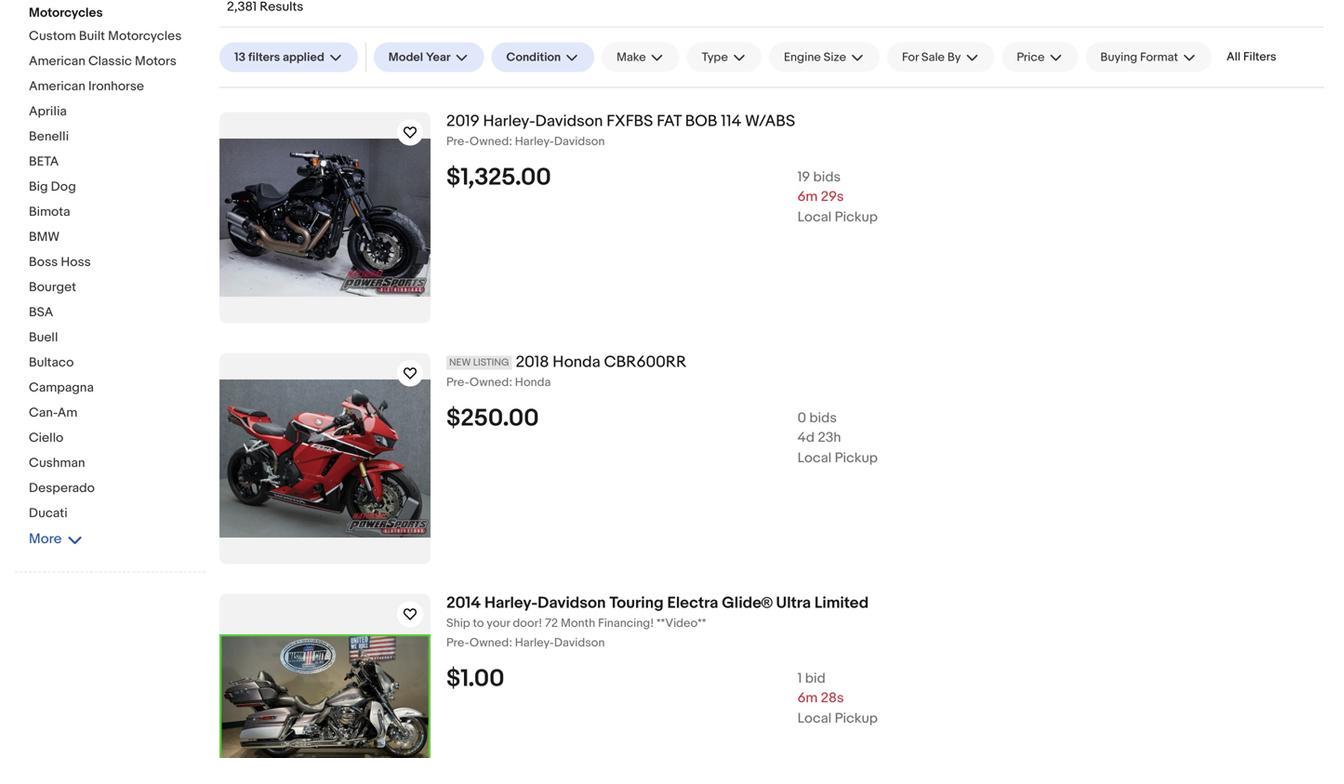 Task type: locate. For each thing, give the bounding box(es) containing it.
buying format button
[[1086, 42, 1212, 72]]

1 vertical spatial pickup
[[835, 450, 878, 466]]

2014
[[447, 594, 481, 613]]

beta link
[[29, 154, 206, 172]]

$1.00
[[447, 665, 505, 693]]

2 vertical spatial local
[[798, 710, 832, 727]]

0 vertical spatial local
[[798, 209, 832, 225]]

bultaco link
[[29, 355, 206, 373]]

0 bids 4d 23h local pickup
[[798, 410, 878, 466]]

19
[[798, 169, 811, 185]]

boss
[[29, 254, 58, 270]]

bids up 29s
[[814, 169, 841, 185]]

classic
[[88, 53, 132, 69]]

local for $250.00
[[798, 450, 832, 466]]

local down '4d'
[[798, 450, 832, 466]]

6m inside 1 bid 6m 28s local pickup
[[798, 690, 818, 706]]

2 vertical spatial pickup
[[835, 710, 878, 727]]

6m for $1,325.00
[[798, 188, 818, 205]]

1 vertical spatial owned
[[470, 375, 509, 390]]

: inside 2019 harley-davidson fxfbs fat bob 114 w/abs pre-owned : harley-davidson
[[509, 134, 513, 149]]

pickup down 28s
[[835, 710, 878, 727]]

w/abs
[[745, 112, 796, 131]]

pre- down 'new'
[[447, 375, 470, 390]]

davidson down condition dropdown button
[[554, 134, 605, 149]]

0 vertical spatial pickup
[[835, 209, 878, 225]]

davidson left the "fxfbs"
[[536, 112, 603, 131]]

bids inside 0 bids 4d 23h local pickup
[[810, 410, 837, 426]]

fxfbs
[[607, 112, 653, 131]]

engine size
[[784, 50, 847, 64]]

aprilia
[[29, 104, 67, 120]]

motorcycles up 'custom'
[[29, 5, 103, 21]]

owned down your
[[470, 636, 509, 650]]

big
[[29, 179, 48, 195]]

1 local from the top
[[798, 209, 832, 225]]

bob
[[685, 112, 718, 131]]

pickup inside 0 bids 4d 23h local pickup
[[835, 450, 878, 466]]

pre-
[[447, 134, 470, 149], [447, 375, 470, 390], [447, 636, 470, 650]]

desperado
[[29, 481, 95, 496]]

23h
[[818, 429, 842, 446]]

year
[[426, 50, 451, 64]]

6m down "bid"
[[798, 690, 818, 706]]

bultaco
[[29, 355, 74, 371]]

1 vertical spatial american
[[29, 79, 85, 94]]

davidson
[[536, 112, 603, 131], [554, 134, 605, 149], [538, 594, 606, 613], [554, 636, 605, 650]]

limited
[[815, 594, 869, 613]]

condition button
[[492, 42, 595, 72]]

condition
[[507, 50, 561, 64]]

1 vertical spatial honda
[[515, 375, 551, 390]]

harley- right 2019
[[483, 112, 536, 131]]

can-
[[29, 405, 57, 421]]

motorcycles up motors
[[108, 28, 182, 44]]

american up the aprilia
[[29, 79, 85, 94]]

owned
[[470, 134, 509, 149], [470, 375, 509, 390], [470, 636, 509, 650]]

bids up 23h
[[810, 410, 837, 426]]

2 : from the top
[[509, 375, 513, 390]]

0 vertical spatial owned
[[470, 134, 509, 149]]

pickup inside 19 bids 6m 29s local pickup
[[835, 209, 878, 225]]

pre- down ship
[[447, 636, 470, 650]]

1 horizontal spatial motorcycles
[[108, 28, 182, 44]]

$1,325.00
[[447, 163, 552, 192]]

3 local from the top
[[798, 710, 832, 727]]

pickup inside 1 bid 6m 28s local pickup
[[835, 710, 878, 727]]

pre- inside 2019 harley-davidson fxfbs fat bob 114 w/abs pre-owned : harley-davidson
[[447, 134, 470, 149]]

pickup down 29s
[[835, 209, 878, 225]]

for sale by
[[902, 50, 961, 64]]

2 vertical spatial owned
[[470, 636, 509, 650]]

6m inside 19 bids 6m 29s local pickup
[[798, 188, 818, 205]]

local inside 0 bids 4d 23h local pickup
[[798, 450, 832, 466]]

29s
[[821, 188, 844, 205]]

owned down 2019
[[470, 134, 509, 149]]

glide®
[[722, 594, 773, 613]]

None text field
[[447, 134, 1325, 149], [447, 375, 1325, 390], [447, 134, 1325, 149], [447, 375, 1325, 390]]

buying format
[[1101, 50, 1179, 64]]

owned inside "new listing 2018 honda cbr600rr pre-owned : honda"
[[470, 375, 509, 390]]

door!
[[513, 616, 542, 631]]

bids for $1,325.00
[[814, 169, 841, 185]]

honda right 2018
[[553, 353, 601, 372]]

buell link
[[29, 330, 206, 347]]

benelli link
[[29, 129, 206, 147]]

$250.00
[[447, 404, 539, 433]]

cbr600rr
[[604, 353, 687, 372]]

3 owned from the top
[[470, 636, 509, 650]]

0 vertical spatial american
[[29, 53, 85, 69]]

owned down listing
[[470, 375, 509, 390]]

0 vertical spatial bids
[[814, 169, 841, 185]]

all
[[1227, 50, 1241, 64]]

None text field
[[447, 636, 1325, 651]]

touring
[[610, 594, 664, 613]]

1 vertical spatial motorcycles
[[108, 28, 182, 44]]

2 pre- from the top
[[447, 375, 470, 390]]

2 local from the top
[[798, 450, 832, 466]]

pickup for $1.00
[[835, 710, 878, 727]]

local inside 1 bid 6m 28s local pickup
[[798, 710, 832, 727]]

type button
[[687, 42, 762, 72]]

pickup
[[835, 209, 878, 225], [835, 450, 878, 466], [835, 710, 878, 727]]

ducati link
[[29, 506, 206, 523]]

pre- down 2019
[[447, 134, 470, 149]]

pickup down 23h
[[835, 450, 878, 466]]

2 owned from the top
[[470, 375, 509, 390]]

3 pickup from the top
[[835, 710, 878, 727]]

0 vertical spatial motorcycles
[[29, 5, 103, 21]]

american down 'custom'
[[29, 53, 85, 69]]

: up $1,325.00
[[509, 134, 513, 149]]

cushman link
[[29, 455, 206, 473]]

0 vertical spatial :
[[509, 134, 513, 149]]

pre- inside 2014 harley-davidson touring electra glide® ultra limited ship to your door! 72 month financing! **video** pre-owned : harley-davidson
[[447, 636, 470, 650]]

1 horizontal spatial honda
[[553, 353, 601, 372]]

local inside 19 bids 6m 29s local pickup
[[798, 209, 832, 225]]

bid
[[806, 670, 826, 687]]

1 vertical spatial bids
[[810, 410, 837, 426]]

2 vertical spatial pre-
[[447, 636, 470, 650]]

honda down 2018
[[515, 375, 551, 390]]

6m
[[798, 188, 818, 205], [798, 690, 818, 706]]

: down listing
[[509, 375, 513, 390]]

harley- up your
[[485, 594, 538, 613]]

2 pickup from the top
[[835, 450, 878, 466]]

make
[[617, 50, 646, 64]]

honda
[[553, 353, 601, 372], [515, 375, 551, 390]]

american
[[29, 53, 85, 69], [29, 79, 85, 94]]

ultra
[[776, 594, 811, 613]]

1 vertical spatial pre-
[[447, 375, 470, 390]]

price button
[[1002, 42, 1079, 72]]

1 vertical spatial local
[[798, 450, 832, 466]]

2 vertical spatial :
[[509, 636, 513, 650]]

1 pickup from the top
[[835, 209, 878, 225]]

applied
[[283, 50, 325, 64]]

price
[[1017, 50, 1045, 64]]

filters
[[1244, 50, 1277, 64]]

local down 29s
[[798, 209, 832, 225]]

0 vertical spatial 6m
[[798, 188, 818, 205]]

1 vertical spatial :
[[509, 375, 513, 390]]

6m down 19
[[798, 188, 818, 205]]

1 pre- from the top
[[447, 134, 470, 149]]

buying
[[1101, 50, 1138, 64]]

2 6m from the top
[[798, 690, 818, 706]]

bids inside 19 bids 6m 29s local pickup
[[814, 169, 841, 185]]

2019
[[447, 112, 480, 131]]

1 6m from the top
[[798, 188, 818, 205]]

3 pre- from the top
[[447, 636, 470, 650]]

3 : from the top
[[509, 636, 513, 650]]

motorcycles
[[29, 5, 103, 21], [108, 28, 182, 44]]

big dog link
[[29, 179, 206, 197]]

model
[[389, 50, 423, 64]]

0 horizontal spatial motorcycles
[[29, 5, 103, 21]]

make button
[[602, 42, 680, 72]]

benelli
[[29, 129, 69, 145]]

owned inside 2019 harley-davidson fxfbs fat bob 114 w/abs pre-owned : harley-davidson
[[470, 134, 509, 149]]

28s
[[821, 690, 844, 706]]

:
[[509, 134, 513, 149], [509, 375, 513, 390], [509, 636, 513, 650]]

bmw link
[[29, 229, 206, 247]]

0 vertical spatial pre-
[[447, 134, 470, 149]]

to
[[473, 616, 484, 631]]

1 owned from the top
[[470, 134, 509, 149]]

1 : from the top
[[509, 134, 513, 149]]

0 horizontal spatial honda
[[515, 375, 551, 390]]

local down 28s
[[798, 710, 832, 727]]

1 vertical spatial 6m
[[798, 690, 818, 706]]

size
[[824, 50, 847, 64]]

: down your
[[509, 636, 513, 650]]



Task type: vqa. For each thing, say whether or not it's contained in the screenshot.
Campagna "link"
yes



Task type: describe. For each thing, give the bounding box(es) containing it.
2 american from the top
[[29, 79, 85, 94]]

2019 harley-davidson fxfbs fat bob 114 w/abs image
[[220, 138, 431, 297]]

engine
[[784, 50, 821, 64]]

harley- down door!
[[515, 636, 554, 650]]

davidson up the month
[[538, 594, 606, 613]]

2018 honda cbr600rr image
[[220, 379, 431, 538]]

**video**
[[657, 616, 707, 631]]

2019 harley-davidson fxfbs fat bob 114 w/abs pre-owned : harley-davidson
[[447, 112, 796, 149]]

6m for $1.00
[[798, 690, 818, 706]]

1 american from the top
[[29, 53, 85, 69]]

month
[[561, 616, 596, 631]]

american classic motors link
[[29, 53, 206, 71]]

financing!
[[598, 616, 654, 631]]

am
[[57, 405, 78, 421]]

bsa link
[[29, 305, 206, 322]]

campagna
[[29, 380, 94, 396]]

boss hoss link
[[29, 254, 206, 272]]

all filters button
[[1220, 42, 1285, 72]]

electra
[[668, 594, 719, 613]]

ciello link
[[29, 430, 206, 448]]

local for $1.00
[[798, 710, 832, 727]]

pre- inside "new listing 2018 honda cbr600rr pre-owned : honda"
[[447, 375, 470, 390]]

: inside "new listing 2018 honda cbr600rr pre-owned : honda"
[[509, 375, 513, 390]]

more button
[[29, 531, 82, 548]]

desperado link
[[29, 481, 206, 498]]

custom built motorcycles link
[[29, 28, 206, 46]]

0 vertical spatial honda
[[553, 353, 601, 372]]

4d
[[798, 429, 815, 446]]

sale
[[922, 50, 945, 64]]

listing
[[473, 357, 509, 369]]

dog
[[51, 179, 76, 195]]

pickup for $1,325.00
[[835, 209, 878, 225]]

0
[[798, 410, 807, 426]]

your
[[487, 616, 510, 631]]

ciello
[[29, 430, 64, 446]]

fat
[[657, 112, 682, 131]]

aprilia link
[[29, 104, 206, 121]]

local for $1,325.00
[[798, 209, 832, 225]]

2014 harley-davidson touring electra glide® ultra limited image
[[220, 634, 431, 758]]

owned inside 2014 harley-davidson touring electra glide® ultra limited ship to your door! 72 month financing! **video** pre-owned : harley-davidson
[[470, 636, 509, 650]]

motors
[[135, 53, 177, 69]]

2018
[[516, 353, 549, 372]]

ship
[[447, 616, 470, 631]]

bourget link
[[29, 280, 206, 297]]

hoss
[[61, 254, 91, 270]]

davidson down the month
[[554, 636, 605, 650]]

: inside 2014 harley-davidson touring electra glide® ultra limited ship to your door! 72 month financing! **video** pre-owned : harley-davidson
[[509, 636, 513, 650]]

american ironhorse link
[[29, 79, 206, 96]]

2019 harley-davidson fxfbs fat bob 114 w/abs link
[[447, 112, 1325, 131]]

1
[[798, 670, 802, 687]]

by
[[948, 50, 961, 64]]

campagna link
[[29, 380, 206, 398]]

19 bids 6m 29s local pickup
[[798, 169, 878, 225]]

13 filters applied button
[[220, 42, 358, 72]]

13
[[234, 50, 246, 64]]

built
[[79, 28, 105, 44]]

buell
[[29, 330, 58, 346]]

custom
[[29, 28, 76, 44]]

format
[[1141, 50, 1179, 64]]

none text field containing pre-owned
[[447, 636, 1325, 651]]

model year button
[[374, 42, 484, 72]]

can-am link
[[29, 405, 206, 423]]

cushman
[[29, 455, 85, 471]]

Ship to your door! 72 Month Financing! **Video** text field
[[447, 616, 1325, 631]]

model year
[[389, 50, 451, 64]]

engine size button
[[769, 42, 880, 72]]

motorcycles custom built motorcycles american classic motors american ironhorse aprilia benelli beta big dog bimota bmw boss hoss bourget bsa buell bultaco campagna can-am ciello cushman desperado ducati
[[29, 5, 182, 521]]

bimota link
[[29, 204, 206, 222]]

bsa
[[29, 305, 53, 321]]

harley- up $1,325.00
[[515, 134, 554, 149]]

all filters
[[1227, 50, 1277, 64]]

bimota
[[29, 204, 70, 220]]

bids for $250.00
[[810, 410, 837, 426]]

for sale by button
[[888, 42, 995, 72]]

pickup for $250.00
[[835, 450, 878, 466]]

ducati
[[29, 506, 68, 521]]

72
[[545, 616, 558, 631]]

type
[[702, 50, 728, 64]]

new listing 2018 honda cbr600rr pre-owned : honda
[[447, 353, 687, 390]]

filters
[[248, 50, 280, 64]]

bmw
[[29, 229, 60, 245]]

ironhorse
[[88, 79, 144, 94]]

1 bid 6m 28s local pickup
[[798, 670, 878, 727]]

114
[[721, 112, 742, 131]]



